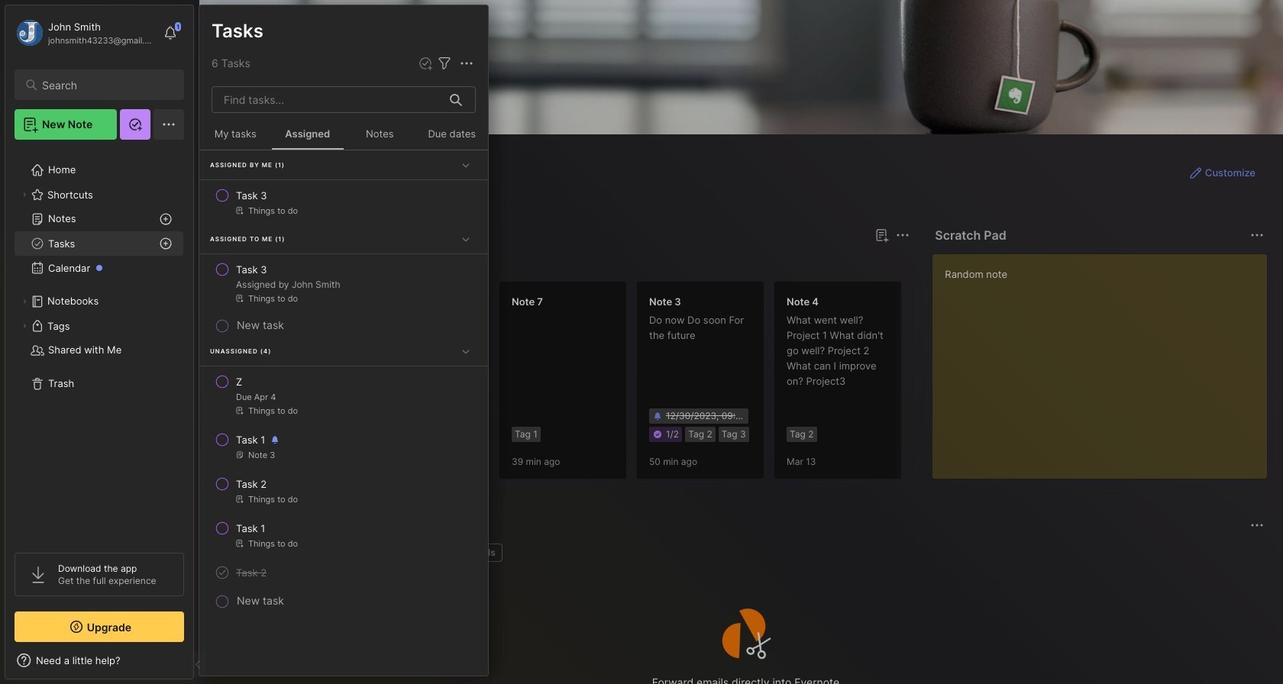 Task type: vqa. For each thing, say whether or not it's contained in the screenshot.
The "New Task" image
yes



Task type: describe. For each thing, give the bounding box(es) containing it.
filter tasks image
[[436, 54, 454, 73]]

Account field
[[15, 18, 156, 48]]

task 1 9 cell
[[236, 521, 265, 537]]

More actions and view options field
[[454, 54, 476, 73]]

none search field inside main element
[[42, 76, 170, 94]]

Filter tasks field
[[436, 54, 454, 73]]

Start writing… text field
[[946, 254, 1267, 467]]

Find tasks… text field
[[215, 87, 441, 112]]

5 row from the top
[[206, 471, 482, 512]]

main element
[[0, 0, 199, 685]]

task 2 8 cell
[[236, 477, 267, 492]]

6 row from the top
[[206, 515, 482, 556]]

task 3 3 cell
[[236, 262, 267, 277]]



Task type: locate. For each thing, give the bounding box(es) containing it.
expand notebooks image
[[20, 297, 29, 306]]

1 row from the top
[[206, 182, 482, 223]]

4 row from the top
[[206, 426, 482, 468]]

0 vertical spatial tab list
[[227, 254, 908, 272]]

task 1 7 cell
[[236, 433, 265, 448]]

more actions and view options image
[[458, 54, 476, 73]]

task 2 10 cell
[[236, 566, 267, 581]]

tree inside main element
[[5, 149, 193, 540]]

1 tab list from the top
[[227, 254, 908, 272]]

tree
[[5, 149, 193, 540]]

row
[[206, 182, 482, 223], [206, 256, 482, 311], [206, 368, 482, 423], [206, 426, 482, 468], [206, 471, 482, 512], [206, 515, 482, 556], [206, 559, 482, 587]]

task 3 1 cell
[[236, 188, 267, 203]]

z 6 cell
[[236, 374, 242, 390]]

expand tags image
[[20, 322, 29, 331]]

tab list
[[227, 254, 908, 272], [227, 544, 1263, 562]]

1 vertical spatial tab list
[[227, 544, 1263, 562]]

new task image
[[418, 56, 433, 71]]

click to collapse image
[[193, 656, 204, 675]]

7 row from the top
[[206, 559, 482, 587]]

2 row from the top
[[206, 256, 482, 311]]

3 row from the top
[[206, 368, 482, 423]]

tab
[[227, 254, 272, 272], [278, 254, 340, 272], [227, 544, 285, 562], [291, 544, 337, 562], [460, 544, 503, 562]]

2 tab list from the top
[[227, 544, 1263, 562]]

None search field
[[42, 76, 170, 94]]

WHAT'S NEW field
[[5, 649, 193, 673]]

Search text field
[[42, 78, 170, 92]]

row group
[[199, 151, 488, 613], [224, 281, 1284, 489]]



